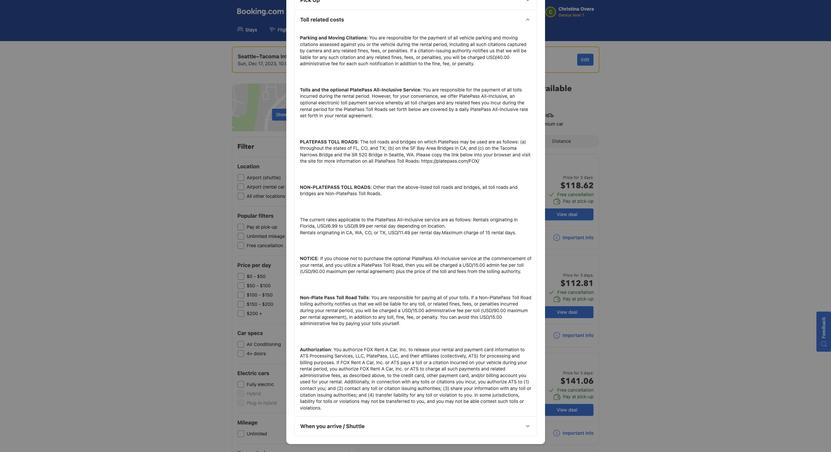 Task type: describe. For each thing, give the bounding box(es) containing it.
your down ats) on the bottom
[[475, 360, 485, 365]]

filters inside clear all filters button
[[331, 143, 343, 149]]

1 vertical spatial fox
[[340, 360, 350, 365]]

notifies inside the : you are responsible for paying all of your tolls. if a non-platepass toll road tolling authority notifies us that we will be liable for any toll, or related fines, fees, or penalties incurred during your rental period, you will be charged a usd/15.00 administrative fee per toll (usd/90.00 maximum per rental agreement), in addition to any toll, fine, fee, or penalty. you can avoid this usd/15.00 administrative fee by paying your tolls yourself.
[[334, 301, 350, 307]]

or inside suv ford explorer or similar
[[462, 361, 466, 366]]

us inside : you are responsible for the payment of all vehicle parking and moving citations assessed against you or the vehicle during the rental period, including all such citations captured by camera and any related fines, fees, or penalties. if a citation-issuing authority notifies us that we will be liable for any such citation and any related fines, fees, or penalties, you will be charged usd/40.00 administrative fee for each such notification in addition to the fine, fee, or penalty.
[[489, 48, 494, 53]]

(3)
[[443, 386, 449, 392]]

in
[[474, 392, 478, 398]]

a inside : you are responsible for the payment of all tolls incurred during the rental period. however, for your convenience, we offer platepass all-inclusive, an optional electronic toll payment service whereby all toll charges and any related fees you incur during the rental period for the platepass toll roads set forth below are covered by a daily platepass all-inclusive rate set forth in your rental agreement.
[[455, 106, 458, 112]]

connection
[[376, 379, 400, 385]]

agreement)
[[370, 269, 394, 274]]

rental.
[[329, 379, 343, 385]]

1 vertical spatial rent
[[351, 360, 361, 365]]

or down the 7
[[431, 379, 435, 385]]

platepass down incur
[[470, 106, 491, 112]]

explorer
[[445, 361, 461, 366]]

0 vertical spatial inc.
[[399, 347, 407, 352]]

charged inside : you are responsible for the payment of all vehicle parking and moving citations assessed against you or the vehicle during the rental period, including all such citations captured by camera and any related fines, fees, or penalties. if a citation-issuing authority notifies us that we will be liable for any such citation and any related fines, fees, or penalties, you will be charged usd/40.00 administrative fee for each such notification in addition to the fine, fee, or penalty.
[[467, 54, 485, 60]]

sun,
[[238, 61, 247, 66]]

view for $141.06
[[557, 407, 567, 413]]

seats for $141.06
[[433, 374, 444, 379]]

when you arrive / shuttle
[[300, 424, 365, 430]]

1 vertical spatial car,
[[366, 360, 375, 365]]

below inside : the toll roads and bridges on which platepass may be used are as follows: (a) throughout the states of fl, co, and tx; (b) on the sf bay area bridges in ca; and (c) on the tacoma narrows bridge and the sr 520 bridge in seattle, wa. please copy the link below into your browser and visit the site for more information on all platepass toll roads: https://platepass.com/fox/
[[460, 152, 473, 157]]

or left violations
[[333, 399, 338, 405]]

air
[[247, 342, 253, 347]]

car inside premium car "button"
[[557, 121, 563, 127]]

all right including
[[470, 41, 475, 47]]

shuttle for when you arrive / shuttle
[[346, 424, 365, 430]]

issuing inside : you are responsible for the payment of all vehicle parking and moving citations assessed against you or the vehicle during the rental period, including all such citations captured by camera and any related fines, fees, or penalties. if a citation-issuing authority notifies us that we will be liable for any such citation and any related fines, fees, or penalties, you will be charged usd/40.00 administrative fee for each such notification in addition to the fine, fee, or penalty.
[[436, 48, 451, 53]]

per up authority.
[[509, 262, 516, 268]]

tolls inside the : you are responsible for paying all of your tolls. if a non-platepass toll road tolling authority notifies us that we will be liable for any toll, or related fines, fees, or penalties incurred during your rental period, you will be charged a usd/15.00 administrative fee per toll (usd/90.00 maximum per rental agreement), in addition to any toll, fine, fee, or penalty. you can avoid this usd/15.00 administrative fee by paying your tolls yourself.
[[372, 321, 381, 326]]

rental down the location. at the right
[[420, 230, 432, 235]]

charge inside the current rates applicable to the platepass all-inclusive service are as follows: rentals originating in florida, usd/6.99 to usd/8.99 per rental day depending on location. rentals originating in ca, wa, co, or tx, usd/11.49 per rental day.maximum charge of 15 rental days.
[[464, 230, 478, 235]]

on down 520
[[362, 158, 367, 164]]

per up $0 - $50
[[252, 262, 260, 268]]

1 horizontal spatial originating
[[490, 217, 513, 222]]

1 road from the left
[[345, 295, 357, 300]]

1 small bag
[[487, 383, 512, 388]]

0 horizontal spatial $50
[[247, 283, 255, 289]]

inclusive up however,
[[381, 87, 402, 92]]

important info button for $112.81
[[553, 332, 594, 339]]

related down against
[[341, 48, 356, 53]]

fee down agreement),
[[331, 321, 338, 326]]

per right usd/8.99
[[366, 223, 373, 229]]

can
[[449, 314, 457, 320]]

5 seats
[[429, 187, 444, 193]]

in inside : you are responsible for the payment of all vehicle parking and moving citations assessed against you or the vehicle during the rental period, including all such citations captured by camera and any related fines, fees, or penalties. if a citation-issuing authority notifies us that we will be liable for any such citation and any related fines, fees, or penalties, you will be charged usd/40.00 administrative fee for each such notification in addition to the fine, fee, or penalty.
[[395, 61, 398, 66]]

affiliates
[[421, 353, 439, 359]]

inclusive inside the current rates applicable to the platepass all-inclusive service are as follows: rentals originating in florida, usd/6.99 to usd/8.99 per rental day depending on location. rentals originating in ca, wa, co, or tx, usd/11.49 per rental day.maximum charge of 15 rental days.
[[404, 217, 423, 222]]

you down violation
[[436, 399, 444, 405]]

such down jurisdictions, on the right bottom
[[498, 399, 508, 405]]

important info for $141.06
[[563, 431, 594, 436]]

may inside : the toll roads and bridges on which platepass may be used are as follows: (a) throughout the states of fl, co, and tx; (b) on the sf bay area bridges in ca; and (c) on the tacoma narrows bridge and the sr 520 bridge in seattle, wa. please copy the link below into your browser and visit the site for more information on all platepass toll roads: https://platepass.com/fox/
[[460, 139, 469, 144]]

roads inside : the toll roads and bridges on which platepass may be used are as follows: (a) throughout the states of fl, co, and tx; (b) on the sf bay area bridges in ca; and (c) on the tacoma narrows bridge and the sr 520 bridge in seattle, wa. please copy the link below into your browser and visit the site for more information on all platepass toll roads: https://platepass.com/fox/
[[377, 139, 389, 144]]

vehicle inside ": you authorize fox rent a car, inc. to release your rental and payment card information to ats processing services, llc, platepass, llc, and their affiliates (collectively, ats) for processing and billing purposes. if fox rent a car, inc. or ats pays a toll or a citation incurred on your vehicle during your rental period, you authorize fox rent a car, inc. or ats to charge all such payments and related administrative fees, as described above, to the credit card, other payment card, and/or billing account you used for your rental. additionally, in connection with any tolls or citations you incur, you authorize ats to (1) contact you; and (2) contact any toll or citation issuing authorities; (3) share your information with any toll or citation issuing authorities; and (4) transfer liability for any toll or violation to you. in some jurisdictions, liability for tolls or violations may not be transferred to you, and you may not be able contest such tolls or violations."
[[486, 360, 501, 365]]

0 vertical spatial rentals
[[473, 217, 489, 222]]

all other locations
[[247, 193, 285, 199]]

on inside button
[[289, 112, 294, 117]]

locations
[[266, 193, 285, 199]]

if inside : you are responsible for the payment of all vehicle parking and moving citations assessed against you or the vehicle during the rental period, including all such citations captured by camera and any related fines, fees, or penalties. if a citation-issuing authority notifies us that we will be liable for any such citation and any related fines, fees, or penalties, you will be charged usd/40.00 administrative fee for each such notification in addition to the fine, fee, or penalty.
[[410, 48, 413, 53]]

2023, for seattle–tacoma international airport sun, dec 17, 2023, 10:00 am
[[265, 61, 277, 66]]

penalties,
[[421, 54, 442, 60]]

liable inside the : you are responsible for paying all of your tolls. if a non-platepass toll road tolling authority notifies us that we will be liable for any toll, or related fines, fees, or penalties incurred during your rental period, you will be charged a usd/15.00 administrative fee per toll (usd/90.00 maximum per rental agreement), in addition to any toll, fine, fee, or penalty. you can avoid this usd/15.00 administrative fee by paying your tolls yourself.
[[390, 301, 401, 307]]

platepass up price
[[411, 256, 432, 261]]

2 vertical spatial information
[[474, 386, 499, 392]]

citation down connection
[[384, 386, 400, 392]]

administrative up can
[[425, 308, 455, 313]]

$200 +
[[247, 311, 262, 317]]

0 horizontal spatial vehicle
[[380, 41, 395, 47]]

road inside the : you are responsible for paying all of your tolls. if a non-platepass toll road tolling authority notifies us that we will be liable for any toll, or related fines, fees, or penalties incurred during your rental period, you will be charged a usd/15.00 administrative fee per toll (usd/90.00 maximum per rental agreement), in addition to any toll, fine, fee, or penalty. you can avoid this usd/15.00 administrative fee by paying your tolls yourself.
[[520, 295, 531, 300]]

0 vertical spatial other
[[253, 193, 265, 199]]

2 horizontal spatial citations
[[488, 41, 506, 47]]

1 vertical spatial authorize
[[338, 366, 358, 372]]

bridges,
[[464, 184, 481, 190]]

usd/6.99
[[317, 223, 337, 229]]

the inside the current rates applicable to the platepass all-inclusive service are as follows: rentals originating in florida, usd/6.99 to usd/8.99 per rental day depending on location. rentals originating in ca, wa, co, or tx, usd/11.49 per rental day.maximum charge of 15 rental days.
[[367, 217, 374, 222]]

as inside : the toll roads and bridges on which platepass may be used are as follows: (a) throughout the states of fl, co, and tx; (b) on the sf bay area bridges in ca; and (c) on the tacoma narrows bridge and the sr 520 bridge in seattle, wa. please copy the link below into your browser and visit the site for more information on all platepass toll roads: https://platepass.com/fox/
[[496, 139, 501, 144]]

your down period
[[324, 113, 334, 118]]

share
[[450, 386, 462, 392]]

not inside : if you choose not to purchase the optional platepass all-inclusive service at the commencement of your rental, and you utilize a platepass toll road, then you will be charged a usd/15.00 admin fee per toll (usd/90.00 maximum per rental agreement) plus the price of the toll and fees from the tolling authority.
[[350, 256, 357, 261]]

you down citations
[[357, 41, 365, 47]]

2 vertical spatial rent
[[370, 366, 380, 372]]

- for $100
[[259, 292, 261, 298]]

view for $112.81
[[557, 310, 567, 315]]

similar for $141.06
[[467, 361, 479, 366]]

1 vertical spatial information
[[495, 347, 519, 352]]

0 horizontal spatial with
[[401, 379, 410, 385]]

(usd/90.00 inside : if you choose not to purchase the optional platepass all-inclusive service at the commencement of your rental, and you utilize a platepass toll road, then you will be charged a usd/15.00 admin fee per toll (usd/90.00 maximum per rental agreement) plus the price of the toll and fees from the tolling authority.
[[300, 269, 325, 274]]

in left ca,
[[341, 230, 345, 235]]

used inside ": you authorize fox rent a car, inc. to release your rental and payment card information to ats processing services, llc, platepass, llc, and their affiliates (collectively, ats) for processing and billing purposes. if fox rent a car, inc. or ats pays a toll or a citation incurred on your vehicle during your rental period, you authorize fox rent a car, inc. or ats to charge all such payments and related administrative fees, as described above, to the credit card, other payment card, and/or billing account you used for your rental. additionally, in connection with any tolls or citations you incur, you authorize ats to (1) contact you; and (2) contact any toll or citation issuing authorities; (3) share your information with any toll or citation issuing authorities; and (4) transfer liability for any toll or violation to you. in some jurisdictions, liability for tolls or violations may not be transferred to you, and you may not be able contest such tolls or violations."
[[300, 379, 310, 385]]

price for 3 days: $112.81
[[560, 273, 594, 289]]

pay at pick-up for $141.06
[[563, 394, 594, 400]]

all inside : the toll roads and bridges on which platepass may be used are as follows: (a) throughout the states of fl, co, and tx; (b) on the sf bay area bridges in ca; and (c) on the tacoma narrows bridge and the sr 520 bridge in seattle, wa. please copy the link below into your browser and visit the site for more information on all platepass toll roads: https://platepass.com/fox/
[[368, 158, 373, 164]]

in up the link
[[455, 145, 458, 151]]

toll related costs button
[[294, 10, 537, 29]]

0 vertical spatial liability
[[393, 392, 408, 398]]

that inside : you are responsible for the payment of all vehicle parking and moving citations assessed against you or the vehicle during the rental period, including all such citations captured by camera and any related fines, fees, or penalties. if a citation-issuing authority notifies us that we will be liable for any such citation and any related fines, fees, or penalties, you will be charged usd/40.00 administrative fee for each such notification in addition to the fine, fee, or penalty.
[[496, 48, 504, 53]]

0 horizontal spatial authorities;
[[333, 392, 357, 398]]

inclusive inside : if you choose not to purchase the optional platepass all-inclusive service at the commencement of your rental, and you utilize a platepass toll road, then you will be charged a usd/15.00 admin fee per toll (usd/90.00 maximum per rental agreement) plus the price of the toll and fees from the tolling authority.
[[441, 256, 460, 261]]

optional inside : you are responsible for the payment of all tolls incurred during the rental period. however, for your convenience, we offer platepass all-inclusive, an optional electronic toll payment service whereby all toll charges and any related fees you incur during the rental period for the platepass toll roads set forth below are covered by a daily platepass all-inclusive rate set forth in your rental agreement.
[[300, 100, 317, 105]]

suv ford explorer or similar
[[421, 359, 479, 368]]

are up convenience,
[[432, 87, 439, 92]]

visit
[[522, 152, 530, 157]]

airport inside seattle-tacoma international airport shuttle bus
[[485, 306, 501, 311]]

1 vertical spatial car
[[278, 184, 285, 190]]

2 card, from the left
[[459, 373, 470, 378]]

0 horizontal spatial set
[[300, 113, 306, 118]]

days.
[[505, 230, 516, 235]]

more
[[324, 158, 335, 164]]

below inside : you are responsible for the payment of all tolls incurred during the rental period. however, for your convenience, we offer platepass all-inclusive, an optional electronic toll payment service whereby all toll charges and any related fees you incur during the rental period for the platepass toll roads set forth below are covered by a daily platepass all-inclusive rate set forth in your rental agreement.
[[408, 106, 421, 112]]

toll up (4)
[[371, 386, 377, 392]]

toll right pass
[[336, 295, 344, 300]]

ats)
[[468, 353, 478, 359]]

for down price
[[414, 295, 420, 300]]

or inside the current rates applicable to the platepass all-inclusive service are as follows: rentals originating in florida, usd/6.99 to usd/8.99 per rental day depending on location. rentals originating in ca, wa, co, or tx, usd/11.49 per rental day.maximum charge of 15 rental days.
[[374, 230, 378, 235]]

payment up ats) on the bottom
[[464, 347, 483, 352]]

: you are responsible for paying all of your tolls. if a non-platepass toll road tolling authority notifies us that we will be liable for any toll, or related fines, fees, or penalties incurred during your rental period, you will be charged a usd/15.00 administrative fee per toll (usd/90.00 maximum per rental agreement), in addition to any toll, fine, fee, or penalty. you can avoid this usd/15.00 administrative fee by paying your tolls yourself.
[[300, 295, 531, 326]]

airport (rental car center)
[[247, 184, 301, 190]]

rental down tolls and the optional platepass all-inclusive service
[[342, 93, 354, 99]]

seattle–tacoma international airport wed, dec 20, 2023, 10:00 am
[[357, 53, 452, 66]]

administrative down agreement),
[[300, 321, 330, 326]]

1 horizontal spatial cars
[[519, 83, 535, 94]]

or down jurisdictions, on the right bottom
[[519, 399, 524, 405]]

1 vertical spatial forth
[[308, 113, 318, 118]]

0 vertical spatial mileage
[[268, 234, 285, 239]]

rates
[[326, 217, 337, 222]]

for inside price for 3 days: $141.06
[[574, 371, 579, 376]]

or up this
[[474, 301, 478, 307]]

as inside ": you authorize fox rent a car, inc. to release your rental and payment card information to ats processing services, llc, platepass, llc, and their affiliates (collectively, ats) for processing and billing purposes. if fox rent a car, inc. or ats pays a toll or a citation incurred on your vehicle during your rental period, you authorize fox rent a car, inc. or ats to charge all such payments and related administrative fees, as described above, to the credit card, other payment card, and/or billing account you used for your rental. additionally, in connection with any tolls or citations you incur, you authorize ats to (1) contact you; and (2) contact any toll or citation issuing authorities; (3) share your information with any toll or citation issuing authorities; and (4) transfer liability for any toll or violation to you. in some jurisdictions, liability for tolls or violations may not be transferred to you, and you may not be able contest such tolls or violations."
[[343, 373, 348, 378]]

the inside the current rates applicable to the platepass all-inclusive service are as follows: rentals originating in florida, usd/6.99 to usd/8.99 per rental day depending on location. rentals originating in ca, wa, co, or tx, usd/11.49 per rental day.maximum charge of 15 rental days.
[[300, 217, 308, 222]]

any up jurisdictions, on the right bottom
[[510, 386, 518, 392]]

fees inside : if you choose not to purchase the optional platepass all-inclusive service at the commencement of your rental, and you utilize a platepass toll road, then you will be charged a usd/15.00 admin fee per toll (usd/90.00 maximum per rental agreement) plus the price of the toll and fees from the tolling authority.
[[457, 269, 466, 274]]

in left hybrid on the bottom left
[[258, 400, 262, 406]]

view for $118.62
[[557, 212, 567, 217]]

electric cars
[[237, 371, 269, 377]]

rental down electronic
[[335, 113, 347, 118]]

283
[[502, 83, 517, 94]]

(collectively,
[[440, 353, 467, 359]]

2 vertical spatial mileage
[[451, 392, 467, 398]]

toll down (1)
[[519, 386, 525, 392]]

or up 20,
[[382, 48, 387, 53]]

for right ideal
[[455, 161, 460, 166]]

please
[[416, 152, 430, 157]]

free cancellation for $118.62
[[557, 192, 594, 197]]

you for we
[[371, 295, 379, 300]]

days: for $118.62
[[584, 175, 594, 180]]

0 horizontal spatial $100
[[247, 292, 257, 298]]

up for $112.81
[[588, 296, 594, 302]]

deal for $112.81
[[568, 310, 577, 315]]

processing
[[487, 353, 510, 359]]

pay for $141.06
[[563, 394, 571, 400]]

applicable
[[338, 217, 360, 222]]

described
[[349, 373, 370, 378]]

2 vertical spatial car,
[[386, 366, 394, 372]]

for up whereby
[[393, 93, 399, 99]]

: you are responsible for the payment of all tolls incurred during the rental period. however, for your convenience, we offer platepass all-inclusive, an optional electronic toll payment service whereby all toll charges and any related fees you incur during the rental period for the platepass toll roads set forth below are covered by a daily platepass all-inclusive rate set forth in your rental agreement.
[[300, 87, 528, 118]]

any inside : you are responsible for the payment of all tolls incurred during the rental period. however, for your convenience, we offer platepass all-inclusive, an optional electronic toll payment service whereby all toll charges and any related fees you incur during the rental period for the platepass toll roads set forth below are covered by a daily platepass all-inclusive rate set forth in your rental agreement.
[[446, 100, 454, 105]]

service inside : if you choose not to purchase the optional platepass all-inclusive service at the commencement of your rental, and you utilize a platepass toll road, then you will be charged a usd/15.00 admin fee per toll (usd/90.00 maximum per rental agreement) plus the price of the toll and fees from the tolling authority.
[[461, 256, 476, 261]]

seattle-tacoma international airport
[[421, 403, 501, 409]]

1 vertical spatial inc.
[[376, 360, 384, 365]]

such down explorer
[[447, 366, 458, 372]]

available
[[537, 83, 572, 94]]

0 horizontal spatial $200
[[247, 311, 258, 317]]

deal for $141.06
[[568, 407, 577, 413]]

period, inside the : you are responsible for paying all of your tolls. if a non-platepass toll road tolling authority notifies us that we will be liable for any toll, or related fines, fees, or penalties incurred during your rental period, you will be charged a usd/15.00 administrative fee per toll (usd/90.00 maximum per rental agreement), in addition to any toll, fine, fee, or penalty. you can avoid this usd/15.00 administrative fee by paying your tolls yourself.
[[339, 308, 354, 313]]

international for 283
[[418, 83, 468, 94]]

site
[[308, 158, 316, 164]]

unlimited down "4 seats"
[[429, 294, 449, 300]]

airport
[[415, 98, 431, 104]]

you for the
[[369, 35, 377, 40]]

1
[[487, 383, 490, 388]]

rental up tx,
[[374, 223, 387, 229]]

captured
[[507, 41, 526, 47]]

fully electric
[[247, 382, 274, 387]]

a left 'yaris'
[[459, 262, 461, 268]]

current
[[309, 217, 325, 222]]

processing
[[309, 353, 333, 359]]

all up including
[[453, 35, 458, 40]]

days: for $141.06
[[584, 371, 594, 376]]

deal for $118.62
[[568, 212, 577, 217]]

other inside ": you authorize fox rent a car, inc. to release your rental and payment card information to ats processing services, llc, platepass, llc, and their affiliates (collectively, ats) for processing and billing purposes. if fox rent a car, inc. or ats pays a toll or a citation incurred on your vehicle during your rental period, you authorize fox rent a car, inc. or ats to charge all such payments and related administrative fees, as described above, to the credit card, other payment card, and/or billing account you used for your rental. additionally, in connection with any tolls or citations you incur, you authorize ats to (1) contact you; and (2) contact any toll or citation issuing authorities; (3) share your information with any toll or citation issuing authorities; and (4) transfer liability for any toll or violation to you. in some jurisdictions, liability for tolls or violations may not be transferred to you, and you may not be able contest such tolls or violations."
[[427, 373, 438, 378]]

tolls and the optional platepass all-inclusive service
[[300, 87, 420, 92]]

you up price
[[416, 262, 424, 268]]

0 horizontal spatial cars
[[258, 371, 269, 377]]

bus inside seattle-tacoma international airport shuttle bus
[[435, 313, 442, 318]]

pay at pick-up down popular filters
[[247, 224, 277, 230]]

days: for $112.81
[[584, 273, 594, 278]]

the inside : the toll roads and bridges on which platepass may be used are as follows: (a) throughout the states of fl, co, and tx; (b) on the sf bay area bridges in ca; and (c) on the tacoma narrows bridge and the sr 520 bridge in seattle, wa. please copy the link below into your browser and visit the site for more information on all platepass toll roads: https://platepass.com/fox/
[[360, 139, 368, 144]]

sort by element
[[375, 135, 599, 147]]

then
[[405, 262, 415, 268]]

2 vertical spatial unlimited mileage
[[429, 392, 467, 398]]

all inside the : you are responsible for paying all of your tolls. if a non-platepass toll road tolling authority notifies us that we will be liable for any toll, or related fines, fees, or penalties incurred during your rental period, you will be charged a usd/15.00 administrative fee per toll (usd/90.00 maximum per rental agreement), in addition to any toll, fine, fee, or penalty. you can avoid this usd/15.00 administrative fee by paying your tolls yourself.
[[437, 295, 442, 300]]

pick-up location element
[[238, 52, 333, 60]]

for down electronic
[[328, 106, 334, 112]]

2 horizontal spatial roads
[[496, 184, 508, 190]]

any down camera
[[319, 54, 327, 60]]

maximum inside : if you choose not to purchase the optional platepass all-inclusive service at the commencement of your rental, and you utilize a platepass toll road, then you will be charged a usd/15.00 admin fee per toll (usd/90.00 maximum per rental agreement) plus the price of the toll and fees from the tolling authority.
[[326, 269, 347, 274]]

1 vertical spatial originating
[[317, 230, 340, 235]]

platepass up agreement.
[[344, 106, 364, 112]]

per left agreement),
[[300, 314, 307, 320]]

on up seattle,
[[395, 145, 401, 151]]

(usd/90.00 inside the : you are responsible for paying all of your tolls. if a non-platepass toll road tolling authority notifies us that we will be liable for any toll, or related fines, fees, or penalties incurred during your rental period, you will be charged a usd/15.00 administrative fee per toll (usd/90.00 maximum per rental agreement), in addition to any toll, fine, fee, or penalty. you can avoid this usd/15.00 administrative fee by paying your tolls yourself.
[[481, 308, 506, 313]]

0 vertical spatial $200
[[262, 302, 273, 307]]

are down charges
[[422, 106, 429, 112]]

when
[[300, 424, 315, 430]]

0 horizontal spatial toll,
[[387, 314, 395, 320]]

to inside : if you choose not to purchase the optional platepass all-inclusive service at the commencement of your rental, and you utilize a platepass toll road, then you will be charged a usd/15.00 admin fee per toll (usd/90.00 maximum per rental agreement) plus the price of the toll and fees from the tolling authority.
[[358, 256, 363, 261]]

platepass up 'daily'
[[459, 93, 480, 99]]

tolls down jurisdictions, on the right bottom
[[509, 399, 518, 405]]

airport inside seattle–tacoma international airport wed, dec 20, 2023, 10:00 am
[[434, 53, 452, 59]]

large
[[433, 383, 445, 388]]

authority inside the : you are responsible for paying all of your tolls. if a non-platepass toll road tolling authority notifies us that we will be liable for any toll, or related fines, fees, or penalties incurred during your rental period, you will be charged a usd/15.00 administrative fee per toll (usd/90.00 maximum per rental agreement), in addition to any toll, fine, fee, or penalty. you can avoid this usd/15.00 administrative fee by paying your tolls yourself.
[[314, 301, 333, 307]]

tolls inside : you are responsible for the payment of all tolls incurred during the rental period. however, for your convenience, we offer platepass all-inclusive, an optional electronic toll payment service whereby all toll charges and any related fees you incur during the rental period for the platepass toll roads set forth below are covered by a daily platepass all-inclusive rate set forth in your rental agreement.
[[513, 87, 522, 92]]

3 for $141.06
[[580, 371, 583, 376]]

be inside : if you choose not to purchase the optional platepass all-inclusive service at the commencement of your rental, and you utilize a platepass toll road, then you will be charged a usd/15.00 admin fee per toll (usd/90.00 maximum per rental agreement) plus the price of the toll and fees from the tolling authority.
[[433, 262, 439, 268]]

bridges
[[437, 145, 453, 151]]

off-
[[406, 98, 415, 104]]

1 horizontal spatial toll,
[[418, 301, 426, 307]]

wed,
[[357, 61, 368, 66]]

pay for $118.62
[[563, 198, 571, 204]]

hybrid
[[247, 391, 261, 397]]

price for $112.81
[[563, 273, 573, 278]]

by right sort
[[367, 138, 373, 144]]

any up yourself.
[[378, 314, 386, 320]]

important info button for $118.62
[[553, 235, 594, 241]]

1 vertical spatial usd/15.00
[[402, 308, 424, 313]]

view deal for $118.62
[[557, 212, 577, 217]]

all inside button
[[325, 143, 330, 149]]

toll up authority.
[[517, 262, 523, 268]]

us inside the : you are responsible for paying all of your tolls. if a non-platepass toll road tolling authority notifies us that we will be liable for any toll, or related fines, fees, or penalties incurred during your rental period, you will be charged a usd/15.00 administrative fee per toll (usd/90.00 maximum per rental agreement), in addition to any toll, fine, fee, or penalty. you can avoid this usd/15.00 administrative fee by paying your tolls yourself.
[[352, 301, 357, 307]]

toll right bridges,
[[488, 184, 495, 190]]

are inside : the toll roads and bridges on which platepass may be used are as follows: (a) throughout the states of fl, co, and tx; (b) on the sf bay area bridges in ca; and (c) on the tacoma narrows bridge and the sr 520 bridge in seattle, wa. please copy the link below into your browser and visit the site for more information on all platepass toll roads: https://platepass.com/fox/
[[488, 139, 495, 144]]

inclusive inside : you are responsible for the payment of all tolls incurred during the rental period. however, for your convenience, we offer platepass all-inclusive, an optional electronic toll payment service whereby all toll charges and any related fees you incur during the rental period for the platepass toll roads set forth below are covered by a daily platepass all-inclusive rate set forth in your rental agreement.
[[500, 106, 518, 112]]

and inside : you are responsible for the payment of all tolls incurred during the rental period. however, for your convenience, we offer platepass all-inclusive, an optional electronic toll payment service whereby all toll charges and any related fees you incur during the rental period for the platepass toll roads set forth below are covered by a daily platepass all-inclusive rate set forth in your rental agreement.
[[437, 100, 445, 105]]

international for sun,
[[281, 53, 313, 59]]

important for $141.06
[[563, 431, 584, 436]]

up down popular filters
[[272, 224, 277, 230]]

1 vertical spatial unlimited mileage
[[429, 294, 467, 300]]

throughout
[[300, 145, 324, 151]]

service inside the current rates applicable to the platepass all-inclusive service are as follows: rentals originating in florida, usd/6.99 to usd/8.99 per rental day depending on location. rentals originating in ca, wa, co, or tx, usd/11.49 per rental day.maximum charge of 15 rental days.
[[424, 217, 440, 222]]

at inside : if you choose not to purchase the optional platepass all-inclusive service at the commencement of your rental, and you utilize a platepass toll road, then you will be charged a usd/15.00 admin fee per toll (usd/90.00 maximum per rental agreement) plus the price of the toll and fees from the tolling authority.
[[478, 256, 482, 261]]

for down credit
[[410, 392, 416, 398]]

results may include off-airport counters
[[357, 98, 453, 104]]

by inside the : you are responsible for paying all of your tolls. if a non-platepass toll road tolling authority notifies us that we will be liable for any toll, or related fines, fees, or penalties incurred during your rental period, you will be charged a usd/15.00 administrative fee per toll (usd/90.00 maximum per rental agreement), in addition to any toll, fine, fee, or penalty. you can avoid this usd/15.00 administrative fee by paying your tolls yourself.
[[339, 321, 344, 326]]

1 horizontal spatial $50
[[257, 274, 266, 279]]

for up citation-
[[412, 35, 418, 40]]

transferred
[[386, 399, 410, 405]]

you inside : you are responsible for the payment of all tolls incurred during the rental period. however, for your convenience, we offer platepass all-inclusive, an optional electronic toll payment service whereby all toll charges and any related fees you incur during the rental period for the platepass toll roads set forth below are covered by a daily platepass all-inclusive rate set forth in your rental agreement.
[[481, 100, 489, 105]]

international for wed,
[[400, 53, 433, 59]]

price for $141.06
[[563, 371, 573, 376]]

am for seattle–tacoma international airport sun, dec 17, 2023, 10:00 am
[[292, 61, 299, 66]]

we inside the : you are responsible for paying all of your tolls. if a non-platepass toll road tolling authority notifies us that we will be liable for any toll, or related fines, fees, or penalties incurred during your rental period, you will be charged a usd/15.00 administrative fee per toll (usd/90.00 maximum per rental agreement), in addition to any toll, fine, fee, or penalty. you can avoid this usd/15.00 administrative fee by paying your tolls yourself.
[[368, 301, 374, 307]]

1 vertical spatial mileage
[[451, 294, 467, 300]]

your left the tolls.
[[449, 295, 458, 300]]

flights link
[[264, 23, 298, 37]]

1 vertical spatial liability
[[300, 399, 315, 405]]

or inside economy toyota yaris or similar
[[476, 263, 480, 268]]

ats left pays
[[391, 360, 399, 365]]

each
[[346, 61, 357, 66]]

ats down account
[[508, 379, 517, 385]]

1 horizontal spatial $150
[[262, 292, 273, 298]]

or down affiliates
[[423, 360, 428, 365]]

0 vertical spatial forth
[[397, 106, 407, 112]]

1 horizontal spatial billing
[[486, 373, 499, 378]]

jurisdictions,
[[492, 392, 519, 398]]

shuttle bus
[[421, 215, 442, 220]]

such down assessed at top
[[328, 54, 339, 60]]

0 vertical spatial fox
[[364, 347, 373, 352]]

to inside the : you are responsible for paying all of your tolls. if a non-platepass toll road tolling authority notifies us that we will be liable for any toll, or related fines, fees, or penalties incurred during your rental period, you will be charged a usd/15.00 administrative fee per toll (usd/90.00 maximum per rental agreement), in addition to any toll, fine, fee, or penalty. you can avoid this usd/15.00 administrative fee by paying your tolls yourself.
[[372, 314, 377, 320]]

1 vertical spatial issuing
[[401, 386, 416, 392]]

period.
[[355, 93, 370, 99]]

your down plate
[[315, 308, 324, 313]]

their
[[410, 353, 419, 359]]

price up $0 at the bottom left of page
[[237, 262, 251, 268]]

filter
[[237, 142, 254, 151]]

toll inside the : you are responsible for paying all of your tolls. if a non-platepass toll road tolling authority notifies us that we will be liable for any toll, or related fines, fees, or penalties incurred during your rental period, you will be charged a usd/15.00 administrative fee per toll (usd/90.00 maximum per rental agreement), in addition to any toll, fine, fee, or penalty. you can avoid this usd/15.00 administrative fee by paying your tolls yourself.
[[512, 295, 519, 300]]

you inside when you arrive / shuttle dropdown button
[[316, 424, 326, 430]]

you down purposes.
[[329, 366, 337, 372]]

seattle-tacoma international airport button for $141.06
[[421, 403, 501, 409]]

economy toyota yaris or similar
[[421, 261, 493, 270]]

1 vertical spatial roads
[[354, 184, 370, 190]]

at for $118.62
[[572, 198, 576, 204]]

of right commencement
[[527, 256, 531, 261]]

authorization
[[300, 347, 331, 352]]

inclusive,
[[488, 93, 508, 99]]

toll right the 5 at the right top of the page
[[433, 184, 440, 190]]

3 for $118.62
[[580, 175, 583, 180]]

co, inside the current rates applicable to the platepass all-inclusive service are as follows: rentals originating in florida, usd/6.99 to usd/8.99 per rental day depending on location. rentals originating in ca, wa, co, or tx, usd/11.49 per rental day.maximum charge of 15 rental days.
[[365, 230, 372, 235]]

2 vertical spatial usd/15.00
[[479, 314, 502, 320]]

0 vertical spatial platepass
[[300, 139, 327, 144]]

your down service
[[400, 93, 409, 99]]

platepass down tx;
[[374, 158, 395, 164]]

this
[[470, 314, 478, 320]]

usd/40.00
[[486, 54, 509, 60]]

penalties
[[479, 301, 499, 307]]

any down price
[[409, 301, 417, 307]]

dec for seattle–tacoma international airport wed, dec 20, 2023, 10:00 am
[[369, 61, 378, 66]]

non- inside : other than the above-listed toll roads and bridges, all toll roads and bridges are non-platepass toll roads.
[[325, 191, 336, 196]]

of inside the current rates applicable to the platepass all-inclusive service are as follows: rentals originating in florida, usd/6.99 to usd/8.99 per rental day depending on location. rentals originating in ca, wa, co, or tx, usd/11.49 per rental day.maximum charge of 15 rental days.
[[480, 230, 484, 235]]

for up violations.
[[316, 399, 322, 405]]

seattle–tacoma international airport: 283 cars available
[[357, 83, 572, 94]]

transfer
[[375, 392, 392, 398]]

if inside : if you choose not to purchase the optional platepass all-inclusive service at the commencement of your rental, and you utilize a platepass toll road, then you will be charged a usd/15.00 admin fee per toll (usd/90.00 maximum per rental agreement) plus the price of the toll and fees from the tolling authority.
[[320, 256, 323, 261]]

citation inside : you are responsible for the payment of all vehicle parking and moving citations assessed against you or the vehicle during the rental period, including all such citations captured by camera and any related fines, fees, or penalties. if a citation-issuing authority notifies us that we will be liable for any such citation and any related fines, fees, or penalties, you will be charged usd/40.00 administrative fee for each such notification in addition to the fine, fee, or penalty.
[[340, 54, 356, 60]]

that inside the : you are responsible for paying all of your tolls. if a non-platepass toll road tolling authority notifies us that we will be liable for any toll, or related fines, fees, or penalties incurred during your rental period, you will be charged a usd/15.00 administrative fee per toll (usd/90.00 maximum per rental agreement), in addition to any toll, fine, fee, or penalty. you can avoid this usd/15.00 administrative fee by paying your tolls yourself.
[[358, 301, 366, 307]]

when you arrive / shuttle button
[[294, 417, 537, 436]]

tolling inside the : you are responsible for paying all of your tolls. if a non-platepass toll road tolling authority notifies us that we will be liable for any toll, or related fines, fees, or penalties incurred during your rental period, you will be charged a usd/15.00 administrative fee per toll (usd/90.00 maximum per rental agreement), in addition to any toll, fine, fee, or penalty. you can avoid this usd/15.00 administrative fee by paying your tolls yourself.
[[300, 301, 313, 307]]

seats for $118.62
[[433, 187, 444, 193]]

seattle- for seattle-tacoma international airport
[[421, 403, 438, 409]]

clear all filters
[[313, 143, 343, 149]]

edit
[[581, 57, 589, 62]]

important for $118.62
[[563, 235, 584, 241]]

1 horizontal spatial fines,
[[391, 54, 403, 60]]

for down camera
[[312, 54, 318, 60]]

toll inside 'dropdown button'
[[300, 17, 309, 23]]

citations inside ": you authorize fox rent a car, inc. to release your rental and payment card information to ats processing services, llc, platepass, llc, and their affiliates (collectively, ats) for processing and billing purposes. if fox rent a car, inc. or ats pays a toll or a citation incurred on your vehicle during your rental period, you authorize fox rent a car, inc. or ats to charge all such payments and related administrative fees, as described above, to the credit card, other payment card, and/or billing account you used for your rental. additionally, in connection with any tolls or citations you incur, you authorize ats to (1) contact you; and (2) contact any toll or citation issuing authorities; (3) share your information with any toll or citation issuing authorities; and (4) transfer liability for any toll or violation to you. in some jurisdictions, liability for tolls or violations may not be transferred to you, and you may not be able contest such tolls or violations."
[[436, 379, 455, 385]]

view deal button for $118.62
[[541, 209, 594, 221]]

toll inside : you are responsible for the payment of all tolls incurred during the rental period. however, for your convenience, we offer platepass all-inclusive, an optional electronic toll payment service whereby all toll charges and any related fees you incur during the rental period for the platepass toll roads set forth below are covered by a daily platepass all-inclusive rate set forth in your rental agreement.
[[366, 106, 373, 112]]

1 horizontal spatial not
[[371, 399, 378, 405]]

location
[[237, 164, 259, 170]]

0 vertical spatial tolls
[[300, 87, 310, 92]]

$112.81
[[560, 278, 594, 289]]

- for $0
[[254, 274, 256, 279]]

0 vertical spatial roads
[[341, 139, 357, 144]]

tolls down the 7
[[421, 379, 429, 385]]

2 contact from the left
[[344, 386, 361, 392]]

: for convenience,
[[420, 87, 421, 92]]

day inside the current rates applicable to the platepass all-inclusive service are as follows: rentals originating in florida, usd/6.99 to usd/8.99 per rental day depending on location. rentals originating in ca, wa, co, or tx, usd/11.49 per rental day.maximum charge of 15 rental days.
[[388, 223, 395, 229]]

free cancellation up price per day
[[247, 243, 283, 248]]

1 bus from the top
[[435, 215, 442, 220]]

seattle–tacoma for seattle–tacoma international airport sun, dec 17, 2023, 10:00 am
[[238, 53, 279, 59]]

platepass up period.
[[350, 87, 372, 92]]

offer
[[447, 93, 458, 99]]

are inside : you are responsible for the payment of all vehicle parking and moving citations assessed against you or the vehicle during the rental period, including all such citations captured by camera and any related fines, fees, or penalties. if a citation-issuing authority notifies us that we will be liable for any such citation and any related fines, fees, or penalties, you will be charged usd/40.00 administrative fee for each such notification in addition to the fine, fee, or penalty.
[[378, 35, 385, 40]]

supplied by rc - fox image for $141.06
[[363, 429, 383, 439]]

platepass inside the current rates applicable to the platepass all-inclusive service are as follows: rentals originating in florida, usd/6.99 to usd/8.99 per rental day depending on location. rentals originating in ca, wa, co, or tx, usd/11.49 per rental day.maximum charge of 15 rental days.
[[375, 217, 396, 222]]

1 vertical spatial tolls
[[358, 295, 369, 300]]

period, inside ": you authorize fox rent a car, inc. to release your rental and payment card information to ats processing services, llc, platepass, llc, and their affiliates (collectively, ats) for processing and billing purposes. if fox rent a car, inc. or ats pays a toll or a citation incurred on your vehicle during your rental period, you authorize fox rent a car, inc. or ats to charge all such payments and related administrative fees, as described above, to the credit card, other payment card, and/or billing account you used for your rental. additionally, in connection with any tolls or citations you incur, you authorize ats to (1) contact you; and (2) contact any toll or citation issuing authorities; (3) share your information with any toll or citation issuing authorities; and (4) transfer liability for any toll or violation to you. in some jurisdictions, liability for tolls or violations may not be transferred to you, and you may not be able contest such tolls or violations."
[[313, 366, 328, 372]]

admin
[[486, 262, 499, 268]]

pick- for $118.62
[[577, 198, 588, 204]]

1 card, from the left
[[414, 373, 425, 378]]

a right the tolls.
[[475, 295, 477, 300]]

2 vertical spatial inc.
[[395, 366, 403, 372]]

rental down plate
[[308, 314, 320, 320]]

1 vertical spatial paying
[[346, 321, 360, 326]]

per down the depending
[[411, 230, 418, 235]]

period, inside : you are responsible for the payment of all vehicle parking and moving citations assessed against you or the vehicle during the rental period, including all such citations captured by camera and any related fines, fees, or penalties. if a citation-issuing authority notifies us that we will be liable for any such citation and any related fines, fees, or penalties, you will be charged usd/40.00 administrative fee for each such notification in addition to the fine, fee, or penalty.
[[433, 41, 448, 47]]

am for seattle–tacoma international airport wed, dec 20, 2023, 10:00 am
[[414, 61, 421, 66]]

on right the "(c)"
[[485, 145, 490, 151]]

0 vertical spatial car,
[[390, 347, 398, 352]]

seattle-tacoma international airport button for $112.81
[[421, 306, 501, 311]]

important info for $112.81
[[563, 333, 594, 338]]

may up 'roads'
[[376, 98, 386, 104]]

rental right 15
[[491, 230, 504, 235]]

1 vertical spatial platepass
[[313, 184, 340, 190]]

1 horizontal spatial paying
[[422, 295, 436, 300]]

1 vertical spatial with
[[500, 386, 509, 392]]

are inside the current rates applicable to the platepass all-inclusive service are as follows: rentals originating in florida, usd/6.99 to usd/8.99 per rental day depending on location. rentals originating in ca, wa, co, or tx, usd/11.49 per rental day.maximum charge of 15 rental days.
[[441, 217, 448, 222]]

bridges inside : the toll roads and bridges on which platepass may be used are as follows: (a) throughout the states of fl, co, and tx; (b) on the sf bay area bridges in ca; and (c) on the tacoma narrows bridge and the sr 520 bridge in seattle, wa. please copy the link below into your browser and visit the site for more information on all platepass toll roads: https://platepass.com/fox/
[[400, 139, 416, 144]]

rental left period
[[300, 106, 312, 112]]

a down affiliates
[[429, 360, 431, 365]]

1 vertical spatial day
[[262, 262, 271, 268]]

show on map
[[276, 112, 305, 117]]

2 vertical spatial issuing
[[317, 392, 332, 398]]

dec for seattle–tacoma international airport sun, dec 17, 2023, 10:00 am
[[249, 61, 257, 66]]

platepass up bridges
[[438, 139, 459, 144]]

$141.06
[[560, 376, 594, 387]]

or up "release"
[[416, 314, 420, 320]]

0 vertical spatial authorize
[[343, 347, 363, 352]]

3 for $112.81
[[580, 273, 583, 278]]

2 horizontal spatial not
[[455, 399, 462, 405]]

free up price per day
[[247, 243, 256, 248]]

sf
[[410, 145, 416, 151]]

(2)
[[337, 386, 343, 392]]

such down parking
[[476, 41, 486, 47]]

pick-up date element
[[238, 60, 333, 67]]

2 vertical spatial authorize
[[487, 379, 507, 385]]

notifies inside : you are responsible for the payment of all vehicle parking and moving citations assessed against you or the vehicle during the rental period, including all such citations captured by camera and any related fines, fees, or penalties. if a citation-issuing authority notifies us that we will be liable for any such citation and any related fines, fees, or penalties, you will be charged usd/40.00 administrative fee for each such notification in addition to the fine, fee, or penalty.
[[472, 48, 488, 53]]

for down the plus
[[402, 301, 408, 307]]

payment inside : you are responsible for the payment of all vehicle parking and moving citations assessed against you or the vehicle during the rental period, including all such citations captured by camera and any related fines, fees, or penalties. if a citation-issuing authority notifies us that we will be liable for any such citation and any related fines, fees, or penalties, you will be charged usd/40.00 administrative fee for each such notification in addition to the fine, fee, or penalty.
[[428, 35, 446, 40]]

pick- down popular filters
[[261, 224, 272, 230]]

toll inside : other than the above-listed toll roads and bridges, all toll roads and bridges are non-platepass toll roads.
[[358, 191, 366, 196]]

0 horizontal spatial fines,
[[358, 48, 369, 53]]

arrive
[[327, 424, 342, 430]]

$118.62
[[560, 180, 594, 191]]

seattle–tacoma for seattle–tacoma international airport: 283 cars available
[[357, 83, 416, 94]]

0 vertical spatial authorities;
[[418, 386, 442, 392]]

important info for $118.62
[[563, 235, 594, 241]]

- for $150
[[259, 302, 261, 307]]



Task type: vqa. For each thing, say whether or not it's contained in the screenshot.


Task type: locate. For each thing, give the bounding box(es) containing it.
2
[[429, 383, 432, 388]]

1 vertical spatial important
[[563, 333, 584, 338]]

0 horizontal spatial other
[[253, 193, 265, 199]]

1 vertical spatial $150
[[247, 302, 257, 307]]

rental
[[420, 41, 432, 47], [342, 93, 354, 99], [300, 106, 312, 112], [335, 113, 347, 118], [374, 223, 387, 229], [420, 230, 432, 235], [491, 230, 504, 235], [356, 269, 368, 274], [325, 308, 338, 313], [308, 314, 320, 320], [441, 347, 454, 352], [300, 366, 312, 372]]

price inside price for 3 days: $118.62
[[563, 175, 573, 180]]

liable up yourself.
[[390, 301, 401, 307]]

premium
[[536, 121, 555, 127]]

you
[[357, 41, 365, 47], [443, 54, 451, 60], [481, 100, 489, 105], [324, 256, 332, 261], [334, 262, 342, 268], [416, 262, 424, 268], [355, 308, 363, 313], [329, 366, 337, 372], [518, 373, 526, 378], [456, 379, 464, 385], [478, 379, 486, 385], [436, 399, 444, 405], [316, 424, 326, 430]]

tacoma up can
[[438, 306, 455, 311]]

1 vertical spatial product card group
[[357, 255, 599, 348]]

1 3 from the top
[[580, 175, 583, 180]]

seattle–tacoma international airport group
[[238, 52, 333, 67], [357, 52, 452, 67]]

cancellation for $141.06
[[568, 387, 594, 393]]

1 important info button from the top
[[553, 235, 594, 241]]

roads:
[[405, 158, 420, 164]]

1 2023, from the left
[[265, 61, 277, 66]]

seats for $112.81
[[433, 276, 445, 281]]

1 horizontal spatial service
[[424, 217, 440, 222]]

during up penalties.
[[396, 41, 410, 47]]

2 seattle-tacoma international airport button from the top
[[421, 403, 501, 409]]

be
[[521, 48, 526, 53], [461, 54, 466, 60], [470, 139, 475, 144], [433, 262, 439, 268], [383, 301, 388, 307], [372, 308, 378, 313], [379, 399, 384, 405], [463, 399, 469, 405]]

fine,
[[432, 61, 441, 66], [396, 314, 405, 320]]

the inside : other than the above-listed toll roads and bridges, all toll roads and bridges are non-platepass toll roads.
[[397, 184, 404, 190]]

electronic
[[318, 100, 339, 105]]

international inside seattle-tacoma international airport shuttle bus
[[457, 306, 484, 311]]

2 2023, from the left
[[387, 61, 399, 66]]

(usd/90.00
[[300, 269, 325, 274], [481, 308, 506, 313]]

10:00 for seattle–tacoma international airport sun, dec 17, 2023, 10:00 am
[[279, 61, 291, 66]]

0 horizontal spatial used
[[300, 379, 310, 385]]

related inside 'dropdown button'
[[310, 17, 329, 23]]

1 vertical spatial responsible
[[440, 87, 465, 92]]

tacoma inside seattle-tacoma international airport shuttle bus
[[438, 306, 455, 311]]

service inside : you are responsible for the payment of all tolls incurred during the rental period. however, for your convenience, we offer platepass all-inclusive, an optional electronic toll payment service whereby all toll charges and any related fees you incur during the rental period for the platepass toll roads set forth below are covered by a daily platepass all-inclusive rate set forth in your rental agreement.
[[368, 100, 384, 105]]

up
[[588, 198, 594, 204], [272, 224, 277, 230], [588, 296, 594, 302], [588, 394, 594, 400]]

llc, right platepass,
[[390, 353, 399, 359]]

product card group containing $118.62
[[357, 154, 599, 250]]

1 horizontal spatial rentals
[[473, 217, 489, 222]]

2 vertical spatial view deal
[[557, 407, 577, 413]]

similar for $112.81
[[481, 263, 493, 268]]

a right utilize
[[357, 262, 360, 268]]

info for $141.06
[[585, 431, 594, 436]]

0 vertical spatial unlimited mileage
[[247, 234, 285, 239]]

tacoma for seattle-tacoma international airport
[[438, 403, 455, 409]]

0 horizontal spatial charged
[[379, 308, 397, 313]]

of up 4
[[426, 269, 430, 274]]

view deal for $141.06
[[557, 407, 577, 413]]

convenience,
[[411, 93, 439, 99]]

fines, inside the : you are responsible for paying all of your tolls. if a non-platepass toll road tolling authority notifies us that we will be liable for any toll, or related fines, fees, or penalties incurred during your rental period, you will be charged a usd/15.00 administrative fee per toll (usd/90.00 maximum per rental agreement), in addition to any toll, fine, fee, or penalty. you can avoid this usd/15.00 administrative fee by paying your tolls yourself.
[[449, 301, 461, 307]]

1 vertical spatial important info button
[[553, 332, 594, 339]]

bridges down non-
[[300, 191, 316, 196]]

seattle–tacoma
[[238, 53, 279, 59], [357, 53, 398, 59], [357, 83, 416, 94]]

2 vertical spatial 3
[[580, 371, 583, 376]]

seattle- for seattle-tacoma international airport shuttle bus
[[421, 306, 438, 311]]

toll up states at top left
[[328, 139, 340, 144]]

0 horizontal spatial tolls
[[300, 87, 310, 92]]

0 horizontal spatial toll
[[328, 139, 340, 144]]

up for $141.06
[[588, 394, 594, 400]]

1 vertical spatial maximum
[[507, 308, 528, 313]]

responsible inside the : you are responsible for paying all of your tolls. if a non-platepass toll road tolling authority notifies us that we will be liable for any toll, or related fines, fees, or penalties incurred during your rental period, you will be charged a usd/15.00 administrative fee per toll (usd/90.00 maximum per rental agreement), in addition to any toll, fine, fee, or penalty. you can avoid this usd/15.00 administrative fee by paying your tolls yourself.
[[388, 295, 413, 300]]

your inside : if you choose not to purchase the optional platepass all-inclusive service at the commencement of your rental, and you utilize a platepass toll road, then you will be charged a usd/15.00 admin fee per toll (usd/90.00 maximum per rental agreement) plus the price of the toll and fees from the tolling authority.
[[300, 262, 309, 268]]

2023, right 20,
[[387, 61, 399, 66]]

automatic for $112.81
[[487, 276, 509, 281]]

shuttle for seattle-tacoma international airport shuttle bus
[[421, 313, 434, 318]]

1 vertical spatial charged
[[440, 262, 458, 268]]

skip to main content element
[[0, 0, 831, 41]]

fine, inside : you are responsible for the payment of all vehicle parking and moving citations assessed against you or the vehicle during the rental period, including all such citations captured by camera and any related fines, fees, or penalties. if a citation-issuing authority notifies us that we will be liable for any such citation and any related fines, fees, or penalties, you will be charged usd/40.00 administrative fee for each such notification in addition to the fine, fee, or penalty.
[[432, 61, 441, 66]]

agreement.
[[348, 113, 373, 118]]

top pick
[[423, 161, 439, 166]]

1 contact from the left
[[300, 386, 316, 392]]

0 horizontal spatial originating
[[317, 230, 340, 235]]

free cancellation for $141.06
[[557, 387, 594, 393]]

1 vertical spatial other
[[427, 373, 438, 378]]

platepass down more at the left top
[[313, 184, 340, 190]]

1 vertical spatial service
[[424, 217, 440, 222]]

0 vertical spatial rent
[[374, 347, 384, 352]]

3 important info from the top
[[563, 431, 594, 436]]

seattle–tacoma up 17,
[[238, 53, 279, 59]]

roads
[[377, 139, 389, 144], [441, 184, 453, 190], [496, 184, 508, 190]]

pay at pick-up for $112.81
[[563, 296, 594, 302]]

a up yourself.
[[398, 308, 400, 313]]

of left 15
[[480, 230, 484, 235]]

1 view deal from the top
[[557, 212, 577, 217]]

authorize
[[343, 347, 363, 352], [338, 366, 358, 372], [487, 379, 507, 385]]

3 days: from the top
[[584, 371, 594, 376]]

toll down convenience,
[[411, 100, 417, 105]]

1 horizontal spatial below
[[460, 152, 473, 157]]

1 view from the top
[[557, 212, 567, 217]]

pick-
[[577, 198, 588, 204], [261, 224, 272, 230], [577, 296, 588, 302], [577, 394, 588, 400]]

fees,
[[370, 48, 381, 53], [404, 54, 415, 60], [462, 301, 473, 307], [331, 373, 342, 378]]

1 vertical spatial tolling
[[300, 301, 313, 307]]

1 horizontal spatial used
[[477, 139, 487, 144]]

toll inside : the toll roads and bridges on which platepass may be used are as follows: (a) throughout the states of fl, co, and tx; (b) on the sf bay area bridges in ca; and (c) on the tacoma narrows bridge and the sr 520 bridge in seattle, wa. please copy the link below into your browser and visit the site for more information on all platepass toll roads: https://platepass.com/fox/
[[370, 139, 376, 144]]

1 horizontal spatial $100
[[260, 283, 271, 289]]

pay at pick-up down $118.62
[[563, 198, 594, 204]]

1 horizontal spatial road
[[520, 295, 531, 300]]

authority
[[452, 48, 471, 53], [314, 301, 333, 307]]

during inside the : you are responsible for paying all of your tolls. if a non-platepass toll road tolling authority notifies us that we will be liable for any toll, or related fines, fees, or penalties incurred during your rental period, you will be charged a usd/15.00 administrative fee per toll (usd/90.00 maximum per rental agreement), in addition to any toll, fine, fee, or penalty. you can avoid this usd/15.00 administrative fee by paying your tolls yourself.
[[300, 308, 313, 313]]

free cancellation for $112.81
[[557, 290, 594, 295]]

2 bridge from the left
[[368, 152, 382, 157]]

all down the ford
[[441, 366, 446, 372]]

tacoma
[[500, 145, 516, 151], [438, 306, 455, 311], [438, 403, 455, 409]]

2 vertical spatial fox
[[360, 366, 369, 372]]

price up $141.06 at the right of the page
[[563, 371, 573, 376]]

incurred inside ": you authorize fox rent a car, inc. to release your rental and payment card information to ats processing services, llc, platepass, llc, and their affiliates (collectively, ats) for processing and billing purposes. if fox rent a car, inc. or ats pays a toll or a citation incurred on your vehicle during your rental period, you authorize fox rent a car, inc. or ats to charge all such payments and related administrative fees, as described above, to the credit card, other payment card, and/or billing account you used for your rental. additionally, in connection with any tolls or citations you incur, you authorize ats to (1) contact you; and (2) contact any toll or citation issuing authorities; (3) share your information with any toll or citation issuing authorities; and (4) transfer liability for any toll or violation to you. in some jurisdictions, liability for tolls or violations may not be transferred to you, and you may not be able contest such tolls or violations."
[[450, 360, 468, 365]]

0 vertical spatial toll,
[[418, 301, 426, 307]]

penalty. down including
[[458, 61, 474, 66]]

cars right an
[[519, 83, 535, 94]]

0 horizontal spatial below
[[408, 106, 421, 112]]

2 vertical spatial period,
[[313, 366, 328, 372]]

drop-off location element
[[357, 52, 452, 60]]

0 vertical spatial service
[[368, 100, 384, 105]]

view deal for $112.81
[[557, 310, 577, 315]]

results
[[357, 98, 374, 104]]

1 info from the top
[[585, 235, 594, 241]]

1 product card group from the top
[[357, 154, 599, 250]]

all
[[247, 193, 252, 199]]

car specs
[[237, 330, 263, 336]]

in down tx;
[[384, 152, 387, 157]]

seattle- inside seattle-tacoma international airport shuttle bus
[[421, 306, 438, 311]]

toll inside : the toll roads and bridges on which platepass may be used are as follows: (a) throughout the states of fl, co, and tx; (b) on the sf bay area bridges in ca; and (c) on the tacoma narrows bridge and the sr 520 bridge in seattle, wa. please copy the link below into your browser and visit the site for more information on all platepass toll roads: https://platepass.com/fox/
[[397, 158, 404, 164]]

billing
[[300, 360, 312, 365], [486, 373, 499, 378]]

3 view deal from the top
[[557, 407, 577, 413]]

tolls
[[513, 87, 522, 92], [372, 321, 381, 326], [421, 379, 429, 385], [323, 399, 332, 405], [509, 399, 518, 405]]

0 horizontal spatial a
[[362, 360, 365, 365]]

related inside ": you authorize fox rent a car, inc. to release your rental and payment card information to ats processing services, llc, platepass, llc, and their affiliates (collectively, ats) for processing and billing purposes. if fox rent a car, inc. or ats pays a toll or a citation incurred on your vehicle during your rental period, you authorize fox rent a car, inc. or ats to charge all such payments and related administrative fees, as described above, to the credit card, other payment card, and/or billing account you used for your rental. additionally, in connection with any tolls or citations you incur, you authorize ats to (1) contact you; and (2) contact any toll or citation issuing authorities; (3) share your information with any toll or citation issuing authorities; and (4) transfer liability for any toll or violation to you. in some jurisdictions, liability for tolls or violations may not be transferred to you, and you may not be able contest such tolls or violations."
[[490, 366, 505, 372]]

1 seattle–tacoma international airport group from the left
[[238, 52, 333, 67]]

2 seattle- from the top
[[421, 403, 438, 409]]

1 automatic from the top
[[487, 187, 509, 193]]

1 horizontal spatial roads
[[441, 184, 453, 190]]

maximum inside the : you are responsible for paying all of your tolls. if a non-platepass toll road tolling authority notifies us that we will be liable for any toll, or related fines, fees, or penalties incurred during your rental period, you will be charged a usd/15.00 administrative fee per toll (usd/90.00 maximum per rental agreement), in addition to any toll, fine, fee, or penalty. you can avoid this usd/15.00 administrative fee by paying your tolls yourself.
[[507, 308, 528, 313]]

pay for $112.81
[[563, 296, 571, 302]]

0 horizontal spatial addition
[[354, 314, 371, 320]]

0 horizontal spatial citations
[[300, 41, 318, 47]]

pick- for $112.81
[[577, 296, 588, 302]]

for inside price for 3 days: $112.81
[[574, 273, 579, 278]]

related inside the : you are responsible for paying all of your tolls. if a non-platepass toll road tolling authority notifies us that we will be liable for any toll, or related fines, fees, or penalties incurred during your rental period, you will be charged a usd/15.00 administrative fee per toll (usd/90.00 maximum per rental agreement), in addition to any toll, fine, fee, or penalty. you can avoid this usd/15.00 administrative fee by paying your tolls yourself.
[[433, 301, 448, 307]]

1 horizontal spatial optional
[[330, 87, 348, 92]]

you inside ": you authorize fox rent a car, inc. to release your rental and payment card information to ats processing services, llc, platepass, llc, and their affiliates (collectively, ats) for processing and billing purposes. if fox rent a car, inc. or ats pays a toll or a citation incurred on your vehicle during your rental period, you authorize fox rent a car, inc. or ats to charge all such payments and related administrative fees, as described above, to the credit card, other payment card, and/or billing account you used for your rental. additionally, in connection with any tolls or citations you incur, you authorize ats to (1) contact you; and (2) contact any toll or citation issuing authorities; (3) share your information with any toll or citation issuing authorities; and (4) transfer liability for any toll or violation to you. in some jurisdictions, liability for tolls or violations may not be transferred to you, and you may not be able contest such tolls or violations."
[[333, 347, 341, 352]]

: for notifies
[[369, 295, 370, 300]]

-
[[254, 274, 256, 279], [256, 283, 259, 289], [259, 292, 261, 298], [259, 302, 261, 307]]

international inside seattle–tacoma international airport sun, dec 17, 2023, 10:00 am
[[281, 53, 313, 59]]

similar right 'yaris'
[[481, 263, 493, 268]]

view deal button for $112.81
[[541, 307, 594, 318]]

related inside : you are responsible for the payment of all tolls incurred during the rental period. however, for your convenience, we offer platepass all-inclusive, an optional electronic toll payment service whereby all toll charges and any related fees you incur during the rental period for the platepass toll roads set forth below are covered by a daily platepass all-inclusive rate set forth in your rental agreement.
[[455, 100, 470, 105]]

inc. down platepass,
[[376, 360, 384, 365]]

3 inside price for 3 days: $112.81
[[580, 273, 583, 278]]

liable inside : you are responsible for the payment of all vehicle parking and moving citations assessed against you or the vehicle during the rental period, including all such citations captured by camera and any related fines, fees, or penalties. if a citation-issuing authority notifies us that we will be liable for any such citation and any related fines, fees, or penalties, you will be charged usd/40.00 administrative fee for each such notification in addition to the fine, fee, or penalty.
[[300, 54, 311, 60]]

1 deal from the top
[[568, 212, 577, 217]]

parking
[[475, 35, 492, 40]]

filters right popular
[[258, 213, 274, 219]]

responsible for we
[[388, 295, 413, 300]]

vehicle up including
[[459, 35, 474, 40]]

1 vertical spatial seattle-tacoma international airport button
[[421, 403, 501, 409]]

important info button for $141.06
[[553, 430, 594, 437]]

2023, for seattle–tacoma international airport wed, dec 20, 2023, 10:00 am
[[387, 61, 399, 66]]

seattle-tacoma international airport button up avoid
[[421, 306, 501, 311]]

2 road from the left
[[520, 295, 531, 300]]

fees, inside the : you are responsible for paying all of your tolls. if a non-platepass toll road tolling authority notifies us that we will be liable for any toll, or related fines, fees, or penalties incurred during your rental period, you will be charged a usd/15.00 administrative fee per toll (usd/90.00 maximum per rental agreement), in addition to any toll, fine, fee, or penalty. you can avoid this usd/15.00 administrative fee by paying your tolls yourself.
[[462, 301, 473, 307]]

for up you;
[[311, 379, 317, 385]]

for inside : the toll roads and bridges on which platepass may be used are as follows: (a) throughout the states of fl, co, and tx; (b) on the sf bay area bridges in ca; and (c) on the tacoma narrows bridge and the sr 520 bridge in seattle, wa. please copy the link below into your browser and visit the site for more information on all platepass toll roads: https://platepass.com/fox/
[[317, 158, 323, 164]]

authority inside : you are responsible for the payment of all vehicle parking and moving citations assessed against you or the vehicle during the rental period, including all such citations captured by camera and any related fines, fees, or penalties. if a citation-issuing authority notifies us that we will be liable for any such citation and any related fines, fees, or penalties, you will be charged usd/40.00 administrative fee for each such notification in addition to the fine, fee, or penalty.
[[452, 48, 471, 53]]

card,
[[414, 373, 425, 378], [459, 373, 470, 378]]

automatic for $141.06
[[487, 374, 509, 379]]

1 horizontal spatial liable
[[390, 301, 401, 307]]

2 supplied by rc - fox image from the top
[[363, 429, 383, 439]]

inclusive down an
[[500, 106, 518, 112]]

service
[[403, 87, 420, 92]]

: other than the above-listed toll roads and bridges, all toll roads and bridges are non-platepass toll roads.
[[300, 184, 517, 196]]

stays
[[245, 27, 257, 33]]

dec left 17,
[[249, 61, 257, 66]]

pay at pick-up for $118.62
[[563, 198, 594, 204]]

used inside : the toll roads and bridges on which platepass may be used are as follows: (a) throughout the states of fl, co, and tx; (b) on the sf bay area bridges in ca; and (c) on the tacoma narrows bridge and the sr 520 bridge in seattle, wa. please copy the link below into your browser and visit the site for more information on all platepass toll roads: https://platepass.com/fox/
[[477, 139, 487, 144]]

0 horizontal spatial dec
[[249, 61, 257, 66]]

3 view deal button from the top
[[541, 404, 594, 416]]

1 horizontal spatial card,
[[459, 373, 470, 378]]

1 vertical spatial similar
[[467, 361, 479, 366]]

you inside the : you are responsible for paying all of your tolls. if a non-platepass toll road tolling authority notifies us that we will be liable for any toll, or related fines, fees, or penalties incurred during your rental period, you will be charged a usd/15.00 administrative fee per toll (usd/90.00 maximum per rental agreement), in addition to any toll, fine, fee, or penalty. you can avoid this usd/15.00 administrative fee by paying your tolls yourself.
[[355, 308, 363, 313]]

pick- down $141.06 at the right of the page
[[577, 394, 588, 400]]

if right penalties.
[[410, 48, 413, 53]]

during down an
[[502, 100, 516, 105]]

2 10:00 from the left
[[401, 61, 413, 66]]

: inside ": you authorize fox rent a car, inc. to release your rental and payment card information to ats processing services, llc, platepass, llc, and their affiliates (collectively, ats) for processing and billing purposes. if fox rent a car, inc. or ats pays a toll or a citation incurred on your vehicle during your rental period, you authorize fox rent a car, inc. or ats to charge all such payments and related administrative fees, as described above, to the credit card, other payment card, and/or billing account you used for your rental. additionally, in connection with any tolls or citations you incur, you authorize ats to (1) contact you; and (2) contact any toll or citation issuing authorities; (3) share your information with any toll or citation issuing authorities; and (4) transfer liability for any toll or violation to you. in some jurisdictions, liability for tolls or violations may not be transferred to you, and you may not be able contest such tolls or violations."
[[331, 347, 332, 352]]

some
[[479, 392, 491, 398]]

free cancellation down $141.06 at the right of the page
[[557, 387, 594, 393]]

issuing down credit
[[401, 386, 416, 392]]

ca,
[[346, 230, 353, 235]]

price inside price for 3 days: $112.81
[[563, 273, 573, 278]]

all down sort by
[[368, 158, 373, 164]]

seattle–tacoma inside seattle–tacoma international airport wed, dec 20, 2023, 10:00 am
[[357, 53, 398, 59]]

llc, right services,
[[355, 353, 365, 359]]

1 supplied by rc - fox image from the top
[[363, 233, 383, 243]]

2 product card group from the top
[[357, 255, 599, 348]]

international inside seattle–tacoma international airport wed, dec 20, 2023, 10:00 am
[[400, 53, 433, 59]]

or
[[366, 41, 371, 47], [382, 48, 387, 53], [416, 54, 420, 60], [452, 61, 456, 66], [374, 230, 378, 235], [476, 263, 480, 268], [427, 301, 432, 307], [474, 301, 478, 307], [416, 314, 420, 320], [385, 360, 389, 365], [423, 360, 428, 365], [462, 361, 466, 366], [404, 366, 409, 372], [431, 379, 435, 385], [378, 386, 383, 392], [527, 386, 531, 392], [433, 392, 438, 398], [333, 399, 338, 405], [519, 399, 524, 405]]

billing down authorization on the left of the page
[[300, 360, 312, 365]]

agreement),
[[322, 314, 348, 320]]

: inside : other than the above-listed toll roads and bridges, all toll roads and bridges are non-platepass toll roads.
[[370, 184, 372, 190]]

as inside the current rates applicable to the platepass all-inclusive service are as follows: rentals originating in florida, usd/6.99 to usd/8.99 per rental day depending on location. rentals originating in ca, wa, co, or tx, usd/11.49 per rental day.maximum charge of 15 rental days.
[[449, 217, 454, 222]]

1 horizontal spatial a
[[381, 366, 384, 372]]

0 vertical spatial view deal button
[[541, 209, 594, 221]]

: for processing
[[331, 347, 332, 352]]

in inside the : you are responsible for paying all of your tolls. if a non-platepass toll road tolling authority notifies us that we will be liable for any toll, or related fines, fees, or penalties incurred during your rental period, you will be charged a usd/15.00 administrative fee per toll (usd/90.00 maximum per rental agreement), in addition to any toll, fine, fee, or penalty. you can avoid this usd/15.00 administrative fee by paying your tolls yourself.
[[349, 314, 353, 320]]

1 view deal button from the top
[[541, 209, 594, 221]]

roads up tx;
[[377, 139, 389, 144]]

2 vertical spatial important
[[563, 431, 584, 436]]

0 vertical spatial $100
[[260, 283, 271, 289]]

1 horizontal spatial vehicle
[[459, 35, 474, 40]]

at for $141.06
[[572, 394, 576, 400]]

you,
[[416, 399, 425, 405]]

ideal for families
[[445, 161, 476, 166]]

: inside : if you choose not to purchase the optional platepass all-inclusive service at the commencement of your rental, and you utilize a platepass toll road, then you will be charged a usd/15.00 admin fee per toll (usd/90.00 maximum per rental agreement) plus the price of the toll and fees from the tolling authority.
[[317, 256, 319, 261]]

2 3 from the top
[[580, 273, 583, 278]]

related up 'daily'
[[455, 100, 470, 105]]

10:00 for seattle–tacoma international airport wed, dec 20, 2023, 10:00 am
[[401, 61, 413, 66]]

of inside : you are responsible for the payment of all vehicle parking and moving citations assessed against you or the vehicle during the rental period, including all such citations captured by camera and any related fines, fees, or penalties. if a citation-issuing authority notifies us that we will be liable for any such citation and any related fines, fees, or penalties, you will be charged usd/40.00 administrative fee for each such notification in addition to the fine, fee, or penalty.
[[448, 35, 452, 40]]

0 horizontal spatial rentals
[[300, 230, 316, 235]]

1 important from the top
[[563, 235, 584, 241]]

$150 up the "$150 - $200"
[[262, 292, 273, 298]]

0 vertical spatial addition
[[400, 61, 417, 66]]

0 horizontal spatial period,
[[313, 366, 328, 372]]

moving
[[502, 35, 518, 40]]

parking and moving citations
[[300, 35, 367, 40]]

pay
[[563, 198, 571, 204], [247, 224, 254, 230], [563, 296, 571, 302], [563, 394, 571, 400]]

2 horizontal spatial vehicle
[[486, 360, 501, 365]]

0 horizontal spatial am
[[292, 61, 299, 66]]

2 important from the top
[[563, 333, 584, 338]]

cars up electric
[[258, 371, 269, 377]]

view deal button for $141.06
[[541, 404, 594, 416]]

in inside : you are responsible for the payment of all tolls incurred during the rental period. however, for your convenience, we offer platepass all-inclusive, an optional electronic toll payment service whereby all toll charges and any related fees you incur during the rental period for the platepass toll roads set forth below are covered by a daily platepass all-inclusive rate set forth in your rental agreement.
[[319, 113, 323, 118]]

: for toll
[[370, 184, 372, 190]]

free down $141.06 at the right of the page
[[557, 387, 567, 393]]

you for platepass
[[423, 87, 431, 92]]

important for $112.81
[[563, 333, 584, 338]]

drop-off date element
[[357, 60, 452, 67]]

rental down processing at the bottom of the page
[[300, 366, 312, 372]]

seattle-tacoma international airport shuttle bus
[[421, 306, 501, 318]]

for inside price for 3 days: $118.62
[[574, 175, 579, 180]]

free for $141.06
[[557, 387, 567, 393]]

$150 - $200
[[247, 302, 273, 307]]

ats up credit
[[410, 366, 418, 372]]

2 important info from the top
[[563, 333, 594, 338]]

charges
[[418, 100, 436, 105]]

0 vertical spatial co,
[[361, 145, 369, 151]]

center)
[[286, 184, 301, 190]]

0 horizontal spatial similar
[[467, 361, 479, 366]]

at
[[572, 198, 576, 204], [256, 224, 260, 230], [478, 256, 482, 261], [572, 296, 576, 302], [572, 394, 576, 400]]

usd/11.49
[[388, 230, 410, 235]]

a
[[414, 48, 416, 53], [455, 106, 458, 112], [357, 262, 360, 268], [459, 262, 461, 268], [475, 295, 477, 300], [398, 308, 400, 313], [412, 360, 414, 365], [429, 360, 431, 365]]

seattle-tacoma international airport button down you.
[[421, 403, 501, 409]]

tolls down you;
[[323, 399, 332, 405]]

view
[[557, 212, 567, 217], [557, 310, 567, 315], [557, 407, 567, 413]]

2 view deal from the top
[[557, 310, 577, 315]]

: for the
[[367, 35, 368, 40]]

3 inside price for 3 days: $118.62
[[580, 175, 583, 180]]

cancellation for $112.81
[[568, 290, 594, 295]]

3 automatic from the top
[[487, 374, 509, 379]]

are inside : other than the above-listed toll roads and bridges, all toll roads and bridges are non-platepass toll roads.
[[317, 191, 324, 196]]

a down their
[[412, 360, 414, 365]]

feedback
[[821, 317, 826, 339]]

electric
[[258, 382, 274, 387]]

2 vertical spatial view deal button
[[541, 404, 594, 416]]

product card group
[[357, 154, 599, 250], [357, 255, 599, 348], [357, 353, 599, 446]]

follows: inside the current rates applicable to the platepass all-inclusive service are as follows: rentals originating in florida, usd/6.99 to usd/8.99 per rental day depending on location. rentals originating in ca, wa, co, or tx, usd/11.49 per rental day.maximum charge of 15 rental days.
[[455, 217, 471, 222]]

non- up penalties
[[479, 295, 490, 300]]

: inside : you are responsible for the payment of all tolls incurred during the rental period. however, for your convenience, we offer platepass all-inclusive, an optional electronic toll payment service whereby all toll charges and any related fees you incur during the rental period for the platepass toll roads set forth below are covered by a daily platepass all-inclusive rate set forth in your rental agreement.
[[420, 87, 421, 92]]

2 vertical spatial deal
[[568, 407, 577, 413]]

pick- for $141.06
[[577, 394, 588, 400]]

fee, inside : you are responsible for the payment of all vehicle parking and moving citations assessed against you or the vehicle during the rental period, including all such citations captured by camera and any related fines, fees, or penalties. if a citation-issuing authority notifies us that we will be liable for any such citation and any related fines, fees, or penalties, you will be charged usd/40.00 administrative fee for each such notification in addition to the fine, fee, or penalty.
[[443, 61, 451, 66]]

view deal
[[557, 212, 577, 217], [557, 310, 577, 315], [557, 407, 577, 413]]

car, down yourself.
[[390, 347, 398, 352]]

1 vertical spatial liable
[[390, 301, 401, 307]]

7 seats
[[429, 374, 444, 379]]

cancellation for $118.62
[[568, 192, 594, 197]]

price for $118.62
[[563, 175, 573, 180]]

seats right 4
[[433, 276, 445, 281]]

paying down agreement),
[[346, 321, 360, 326]]

1 horizontal spatial follows:
[[502, 139, 519, 144]]

2 info from the top
[[585, 333, 594, 338]]

automatic for $118.62
[[487, 187, 509, 193]]

: up wed,
[[367, 35, 368, 40]]

free cancellation down $112.81 at right
[[557, 290, 594, 295]]

premium car button
[[530, 107, 570, 131]]

3
[[580, 175, 583, 180], [580, 273, 583, 278], [580, 371, 583, 376]]

additionally,
[[344, 379, 370, 385]]

info
[[585, 235, 594, 241], [585, 333, 594, 338], [585, 431, 594, 436]]

1 horizontal spatial am
[[414, 61, 421, 66]]

in down period
[[319, 113, 323, 118]]

1 vertical spatial $200
[[247, 311, 258, 317]]

0 vertical spatial shuttle
[[421, 215, 434, 220]]

vehicle
[[459, 35, 474, 40], [380, 41, 395, 47], [486, 360, 501, 365]]

are up the location. at the right
[[441, 217, 448, 222]]

you inside : you are responsible for the payment of all vehicle parking and moving citations assessed against you or the vehicle during the rental period, including all such citations captured by camera and any related fines, fees, or penalties. if a citation-issuing authority notifies us that we will be liable for any such citation and any related fines, fees, or penalties, you will be charged usd/40.00 administrative fee for each such notification in addition to the fine, fee, or penalty.
[[369, 35, 377, 40]]

airport (shuttle)
[[247, 175, 281, 180]]

10:00 down pick-up location element
[[279, 61, 291, 66]]

$50 up $50 - $100
[[257, 274, 266, 279]]

supplied by rc - fox image right /
[[363, 429, 383, 439]]

similar inside economy toyota yaris or similar
[[481, 263, 493, 268]]

1 seattle-tacoma international airport button from the top
[[421, 306, 501, 311]]

toll inside : if you choose not to purchase the optional platepass all-inclusive service at the commencement of your rental, and you utilize a platepass toll road, then you will be charged a usd/15.00 admin fee per toll (usd/90.00 maximum per rental agreement) plus the price of the toll and fees from the tolling authority.
[[383, 262, 391, 268]]

supplied by rc - fox image for $118.62
[[363, 233, 383, 243]]

1 llc, from the left
[[355, 353, 365, 359]]

seattle–tacoma for seattle–tacoma international airport wed, dec 20, 2023, 10:00 am
[[357, 53, 398, 59]]

rental up agreement),
[[325, 308, 338, 313]]

rent
[[374, 347, 384, 352], [351, 360, 361, 365], [370, 366, 380, 372]]

3 important from the top
[[563, 431, 584, 436]]

co,
[[361, 145, 369, 151], [365, 230, 372, 235]]

able
[[470, 399, 479, 405]]

3 up $118.62
[[580, 175, 583, 180]]

airport inside seattle–tacoma international airport sun, dec 17, 2023, 10:00 am
[[315, 53, 333, 59]]

on inside the current rates applicable to the platepass all-inclusive service are as follows: rentals originating in florida, usd/6.99 to usd/8.99 per rental day depending on location. rentals originating in ca, wa, co, or tx, usd/11.49 per rental day.maximum charge of 15 rental days.
[[421, 223, 426, 229]]

1 horizontal spatial the
[[360, 139, 368, 144]]

0 horizontal spatial non-
[[300, 295, 311, 300]]

1 am from the left
[[292, 61, 299, 66]]

authority.
[[501, 269, 521, 274]]

responsible up penalties.
[[386, 35, 411, 40]]

dec
[[249, 61, 257, 66], [369, 61, 378, 66]]

usd/15.00 inside : if you choose not to purchase the optional platepass all-inclusive service at the commencement of your rental, and you utilize a platepass toll road, then you will be charged a usd/15.00 admin fee per toll (usd/90.00 maximum per rental agreement) plus the price of the toll and fees from the tolling authority.
[[463, 262, 485, 268]]

you inside : you are responsible for the payment of all tolls incurred during the rental period. however, for your convenience, we offer platepass all-inclusive, an optional electronic toll payment service whereby all toll charges and any related fees you incur during the rental period for the platepass toll roads set forth below are covered by a daily platepass all-inclusive rate set forth in your rental agreement.
[[423, 87, 431, 92]]

of inside : you are responsible for the payment of all tolls incurred during the rental period. however, for your convenience, we offer platepass all-inclusive, an optional electronic toll payment service whereby all toll charges and any related fees you incur during the rental period for the platepass toll roads set forth below are covered by a daily platepass all-inclusive rate set forth in your rental agreement.
[[501, 87, 506, 92]]

to inside : you are responsible for the payment of all vehicle parking and moving citations assessed against you or the vehicle during the rental period, including all such citations captured by camera and any related fines, fees, or penalties. if a citation-issuing authority notifies us that we will be liable for any such citation and any related fines, fees, or penalties, you will be charged usd/40.00 administrative fee for each such notification in addition to the fine, fee, or penalty.
[[418, 61, 423, 66]]

responsible for platepass
[[440, 87, 465, 92]]

0 vertical spatial notifies
[[472, 48, 488, 53]]

shuttle
[[421, 215, 434, 220], [421, 313, 434, 318], [346, 424, 365, 430]]

dec inside seattle–tacoma international airport wed, dec 20, 2023, 10:00 am
[[369, 61, 378, 66]]

1 seattle- from the top
[[421, 306, 438, 311]]

0 vertical spatial authority
[[452, 48, 471, 53]]

tacoma for seattle-tacoma international airport shuttle bus
[[438, 306, 455, 311]]

: inside : you are responsible for the payment of all vehicle parking and moving citations assessed against you or the vehicle during the rental period, including all such citations captured by camera and any related fines, fees, or penalties. if a citation-issuing authority notifies us that we will be liable for any such citation and any related fines, fees, or penalties, you will be charged usd/40.00 administrative fee for each such notification in addition to the fine, fee, or penalty.
[[367, 35, 368, 40]]

: inside the : you are responsible for paying all of your tolls. if a non-platepass toll road tolling authority notifies us that we will be liable for any toll, or related fines, fees, or penalties incurred during your rental period, you will be charged a usd/15.00 administrative fee per toll (usd/90.00 maximum per rental agreement), in addition to any toll, fine, fee, or penalty. you can avoid this usd/15.00 administrative fee by paying your tolls yourself.
[[369, 295, 370, 300]]

are inside the : you are responsible for paying all of your tolls. if a non-platepass toll road tolling authority notifies us that we will be liable for any toll, or related fines, fees, or penalties incurred during your rental period, you will be charged a usd/15.00 administrative fee per toll (usd/90.00 maximum per rental agreement), in addition to any toll, fine, fee, or penalty. you can avoid this usd/15.00 administrative fee by paying your tolls yourself.
[[380, 295, 387, 300]]

1 dec from the left
[[249, 61, 257, 66]]

1 horizontal spatial incurred
[[450, 360, 468, 365]]

incurred inside : you are responsible for the payment of all tolls incurred during the rental period. however, for your convenience, we offer platepass all-inclusive, an optional electronic toll payment service whereby all toll charges and any related fees you incur during the rental period for the platepass toll roads set forth below are covered by a daily platepass all-inclusive rate set forth in your rental agreement.
[[300, 93, 318, 99]]

up for $118.62
[[588, 198, 594, 204]]

in up days.
[[514, 217, 518, 222]]

1 horizontal spatial forth
[[397, 106, 407, 112]]

by down agreement),
[[339, 321, 344, 326]]

incurred
[[300, 93, 318, 99], [500, 301, 518, 307], [450, 360, 468, 365]]

product card group containing $112.81
[[357, 255, 599, 348]]

at for $112.81
[[572, 296, 576, 302]]

2 horizontal spatial we
[[505, 48, 512, 53]]

with down credit
[[401, 379, 410, 385]]

1 horizontal spatial addition
[[400, 61, 417, 66]]

1 vertical spatial supplied by rc - fox image
[[363, 429, 383, 439]]

2 bus from the top
[[435, 313, 442, 318]]

1 vertical spatial toll
[[341, 184, 353, 190]]

fee inside : if you choose not to purchase the optional platepass all-inclusive service at the commencement of your rental, and you utilize a platepass toll road, then you will be charged a usd/15.00 admin fee per toll (usd/90.00 maximum per rental agreement) plus the price of the toll and fees from the tolling authority.
[[501, 262, 507, 268]]

1 horizontal spatial set
[[389, 106, 395, 112]]

3 product card group from the top
[[357, 353, 599, 446]]

toll up agreement)
[[383, 262, 391, 268]]

popular filters
[[237, 213, 274, 219]]

by inside : you are responsible for the payment of all tolls incurred during the rental period. however, for your convenience, we offer platepass all-inclusive, an optional electronic toll payment service whereby all toll charges and any related fees you incur during the rental period for the platepass toll roads set forth below are covered by a daily platepass all-inclusive rate set forth in your rental agreement.
[[449, 106, 454, 112]]

1 vertical spatial view deal button
[[541, 307, 594, 318]]

for down card
[[480, 353, 486, 359]]

for up $118.62
[[574, 175, 579, 180]]

non-plate pass toll road tolls
[[300, 295, 369, 300]]

1 vertical spatial fees
[[457, 269, 466, 274]]

0 vertical spatial fee,
[[443, 61, 451, 66]]

3 important info button from the top
[[553, 430, 594, 437]]

or right 'yaris'
[[476, 263, 480, 268]]

0 vertical spatial days:
[[584, 175, 594, 180]]

addition inside : you are responsible for the payment of all vehicle parking and moving citations assessed against you or the vehicle during the rental period, including all such citations captured by camera and any related fines, fees, or penalties. if a citation-issuing authority notifies us that we will be liable for any such citation and any related fines, fees, or penalties, you will be charged usd/40.00 administrative fee for each such notification in addition to the fine, fee, or penalty.
[[400, 61, 417, 66]]

0 horizontal spatial filters
[[258, 213, 274, 219]]

toll inside the : you are responsible for paying all of your tolls. if a non-platepass toll road tolling authority notifies us that we will be liable for any toll, or related fines, fees, or penalties incurred during your rental period, you will be charged a usd/15.00 administrative fee per toll (usd/90.00 maximum per rental agreement), in addition to any toll, fine, fee, or penalty. you can avoid this usd/15.00 administrative fee by paying your tolls yourself.
[[473, 308, 480, 313]]

all down "4 seats"
[[437, 295, 442, 300]]

product card group containing $141.06
[[357, 353, 599, 446]]

0 vertical spatial responsible
[[386, 35, 411, 40]]

3 view from the top
[[557, 407, 567, 413]]

air conditioning
[[247, 342, 281, 347]]

platepass inside : other than the above-listed toll roads and bridges, all toll roads and bridges are non-platepass toll roads.
[[336, 191, 357, 196]]

0 vertical spatial cars
[[519, 83, 535, 94]]

set down whereby
[[389, 106, 395, 112]]

administrative inside : you are responsible for the payment of all vehicle parking and moving citations assessed against you or the vehicle during the rental period, including all such citations captured by camera and any related fines, fees, or penalties. if a citation-issuing authority notifies us that we will be liable for any such citation and any related fines, fees, or penalties, you will be charged usd/40.00 administrative fee for each such notification in addition to the fine, fee, or penalty.
[[300, 61, 330, 66]]

platepass,
[[366, 353, 388, 359]]

all right whereby
[[405, 100, 409, 105]]

1 days: from the top
[[584, 175, 594, 180]]

(rental
[[263, 184, 277, 190]]

period, up citation-
[[433, 41, 448, 47]]

2 vertical spatial product card group
[[357, 353, 599, 446]]

0 horizontal spatial bridges
[[300, 191, 316, 196]]

toll right electronic
[[341, 100, 347, 105]]

2 am from the left
[[414, 61, 421, 66]]

contact left you;
[[300, 386, 316, 392]]

2 dec from the left
[[369, 61, 378, 66]]

a inside : you are responsible for the payment of all vehicle parking and moving citations assessed against you or the vehicle during the rental period, including all such citations captured by camera and any related fines, fees, or penalties. if a citation-issuing authority notifies us that we will be liable for any such citation and any related fines, fees, or penalties, you will be charged usd/40.00 administrative fee for each such notification in addition to the fine, fee, or penalty.
[[414, 48, 416, 53]]

or left tx,
[[374, 230, 378, 235]]

0 horizontal spatial billing
[[300, 360, 312, 365]]

view deal down $118.62
[[557, 212, 577, 217]]

1 horizontal spatial us
[[489, 48, 494, 53]]

info for $118.62
[[585, 235, 594, 241]]

1 horizontal spatial notifies
[[472, 48, 488, 53]]

if inside the : you are responsible for paying all of your tolls. if a non-platepass toll road tolling authority notifies us that we will be liable for any toll, or related fines, fees, or penalties incurred during your rental period, you will be charged a usd/15.00 administrative fee per toll (usd/90.00 maximum per rental agreement), in addition to any toll, fine, fee, or penalty. you can avoid this usd/15.00 administrative fee by paying your tolls yourself.
[[471, 295, 474, 300]]

0 vertical spatial important info
[[563, 235, 594, 241]]

3 deal from the top
[[568, 407, 577, 413]]

search summary element
[[232, 46, 599, 73]]

supplied by rc - fox image
[[363, 233, 383, 243], [363, 429, 383, 439]]

: for states
[[357, 139, 359, 144]]

pay down $118.62
[[563, 198, 571, 204]]

1 10:00 from the left
[[279, 61, 291, 66]]

all inside ": you authorize fox rent a car, inc. to release your rental and payment card information to ats processing services, llc, platepass, llc, and their affiliates (collectively, ats) for processing and billing purposes. if fox rent a car, inc. or ats pays a toll or a citation incurred on your vehicle during your rental period, you authorize fox rent a car, inc. or ats to charge all such payments and related administrative fees, as described above, to the credit card, other payment card, and/or billing account you used for your rental. additionally, in connection with any tolls or citations you incur, you authorize ats to (1) contact you; and (2) contact any toll or citation issuing authorities; (3) share your information with any toll or citation issuing authorities; and (4) transfer liability for any toll or violation to you. in some jurisdictions, liability for tolls or violations may not be transferred to you, and you may not be able contest such tolls or violations."
[[441, 366, 446, 372]]

seats
[[433, 187, 444, 193], [433, 276, 445, 281], [433, 374, 444, 379]]

seattle–tacoma international airport sun, dec 17, 2023, 10:00 am
[[238, 53, 333, 66]]

: inside : the toll roads and bridges on which platepass may be used are as follows: (a) throughout the states of fl, co, and tx; (b) on the sf bay area bridges in ca; and (c) on the tacoma narrows bridge and the sr 520 bridge in seattle, wa. please copy the link below into your browser and visit the site for more information on all platepass toll roads: https://platepass.com/fox/
[[357, 139, 359, 144]]

1 vertical spatial follows:
[[455, 217, 471, 222]]

co, inside : the toll roads and bridges on which platepass may be used are as follows: (a) throughout the states of fl, co, and tx; (b) on the sf bay area bridges in ca; and (c) on the tacoma narrows bridge and the sr 520 bridge in seattle, wa. please copy the link below into your browser and visit the site for more information on all platepass toll roads: https://platepass.com/fox/
[[361, 145, 369, 151]]

seattle- down 4
[[421, 306, 438, 311]]

2 view deal button from the top
[[541, 307, 594, 318]]

2 days: from the top
[[584, 273, 594, 278]]

pay at pick-up
[[563, 198, 594, 204], [247, 224, 277, 230], [563, 296, 594, 302], [563, 394, 594, 400]]

1 horizontal spatial $200
[[262, 302, 273, 307]]

0 vertical spatial a
[[385, 347, 388, 352]]

optional
[[330, 87, 348, 92], [300, 100, 317, 105], [393, 256, 410, 261]]

2 view from the top
[[557, 310, 567, 315]]

by down counters
[[449, 106, 454, 112]]

counters
[[432, 98, 453, 104]]

3 3 from the top
[[580, 371, 583, 376]]

free down $118.62
[[557, 192, 567, 197]]

0 horizontal spatial roads
[[377, 139, 389, 144]]

charged down parking
[[467, 54, 485, 60]]

maximum
[[326, 269, 347, 274], [507, 308, 528, 313]]

ats down authorization on the left of the page
[[300, 353, 308, 359]]

0 vertical spatial toll
[[328, 139, 340, 144]]

2 horizontal spatial a
[[385, 347, 388, 352]]

2 important info button from the top
[[553, 332, 594, 339]]

1 important info from the top
[[563, 235, 594, 241]]

are up browser
[[488, 139, 495, 144]]

economy
[[421, 261, 451, 270]]

0 vertical spatial vehicle
[[459, 35, 474, 40]]

fl,
[[353, 145, 359, 151]]

fox
[[364, 347, 373, 352], [340, 360, 350, 365], [360, 366, 369, 372]]

- for $50
[[256, 283, 259, 289]]

as
[[496, 139, 501, 144], [449, 217, 454, 222], [343, 373, 348, 378]]

fine, inside the : you are responsible for paying all of your tolls. if a non-platepass toll road tolling authority notifies us that we will be liable for any toll, or related fines, fees, or penalties incurred during your rental period, you will be charged a usd/15.00 administrative fee per toll (usd/90.00 maximum per rental agreement), in addition to any toll, fine, fee, or penalty. you can avoid this usd/15.00 administrative fee by paying your tolls yourself.
[[396, 314, 405, 320]]

we inside : you are responsible for the payment of all vehicle parking and moving citations assessed against you or the vehicle during the rental period, including all such citations captured by camera and any related fines, fees, or penalties. if a citation-issuing authority notifies us that we will be liable for any such citation and any related fines, fees, or penalties, you will be charged usd/40.00 administrative fee for each such notification in addition to the fine, fee, or penalty.
[[505, 48, 512, 53]]

a left citation-
[[414, 48, 416, 53]]

charged inside : if you choose not to purchase the optional platepass all-inclusive service at the commencement of your rental, and you utilize a platepass toll road, then you will be charged a usd/15.00 admin fee per toll (usd/90.00 maximum per rental agreement) plus the price of the toll and fees from the tolling authority.
[[440, 262, 458, 268]]

liability up violations.
[[300, 399, 315, 405]]

fee inside : you are responsible for the payment of all vehicle parking and moving citations assessed against you or the vehicle during the rental period, including all such citations captured by camera and any related fines, fees, or penalties. if a citation-issuing authority notifies us that we will be liable for any such citation and any related fines, fees, or penalties, you will be charged usd/40.00 administrative fee for each such notification in addition to the fine, fee, or penalty.
[[331, 61, 338, 66]]

similar
[[481, 263, 493, 268], [467, 361, 479, 366]]

2 seattle–tacoma international airport group from the left
[[357, 52, 452, 67]]

sort by
[[357, 138, 373, 144]]

platepass up throughout
[[300, 139, 327, 144]]

free for $112.81
[[557, 290, 567, 295]]

1 horizontal spatial fee,
[[443, 61, 451, 66]]

supplied by rc - fox image up purchase
[[363, 233, 383, 243]]

mileage
[[237, 420, 257, 426]]

1 bridge from the left
[[319, 152, 333, 157]]

depending
[[397, 223, 420, 229]]

all up an
[[507, 87, 512, 92]]

2 deal from the top
[[568, 310, 577, 315]]

dec left 20,
[[369, 61, 378, 66]]

you for platepass,
[[333, 347, 341, 352]]

: for rental,
[[317, 256, 319, 261]]

car, down platepass,
[[366, 360, 375, 365]]

price
[[563, 175, 573, 180], [237, 262, 251, 268], [563, 273, 573, 278], [563, 371, 573, 376]]

filters
[[331, 143, 343, 149], [258, 213, 274, 219]]

payment up inclusive,
[[481, 87, 500, 92]]

2 vertical spatial a
[[381, 366, 384, 372]]

3 info from the top
[[585, 431, 594, 436]]

info for $112.81
[[585, 333, 594, 338]]

days: inside price for 3 days: $141.06
[[584, 371, 594, 376]]

responsible for the
[[386, 35, 411, 40]]

2 automatic from the top
[[487, 276, 509, 281]]

free for $118.62
[[557, 192, 567, 197]]

plate
[[311, 295, 323, 300]]

2 llc, from the left
[[390, 353, 399, 359]]



